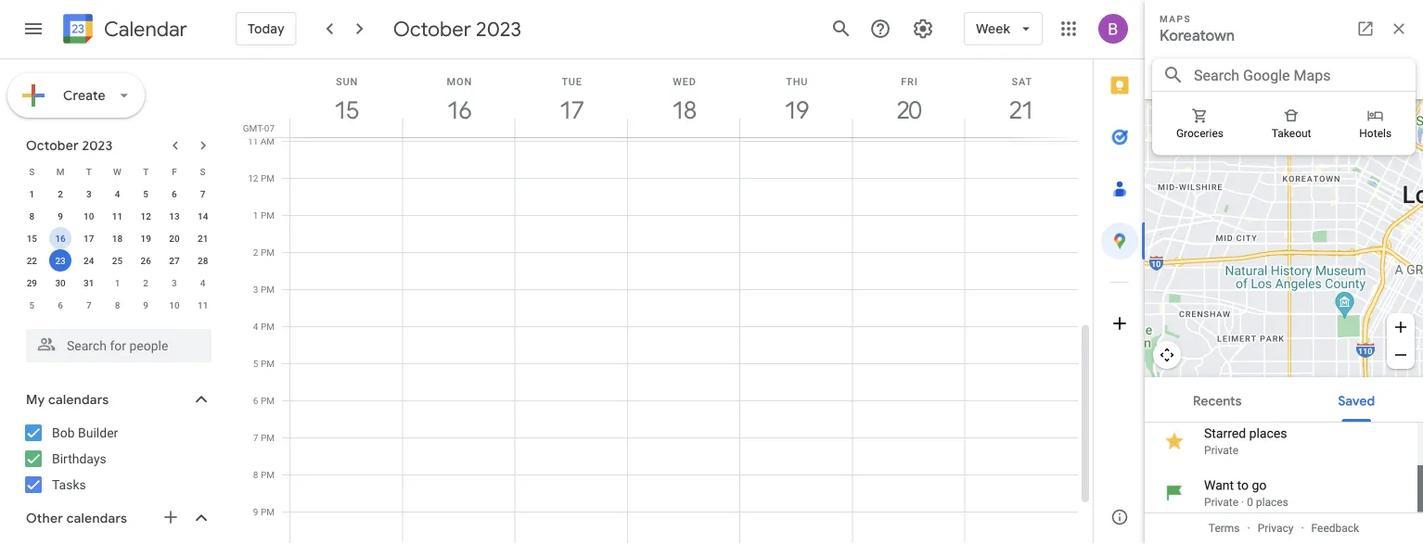 Task type: describe. For each thing, give the bounding box(es) containing it.
1 vertical spatial october
[[26, 137, 79, 154]]

19 inside thu 19
[[783, 95, 808, 125]]

1 s from the left
[[29, 166, 35, 177]]

sat
[[1012, 76, 1033, 87]]

1 vertical spatial october 2023
[[26, 137, 113, 154]]

29
[[27, 277, 37, 289]]

bob builder
[[52, 425, 118, 441]]

pm for 6 pm
[[261, 395, 275, 406]]

21 link
[[1000, 89, 1043, 132]]

0 vertical spatial 2
[[58, 188, 63, 199]]

15 element
[[21, 227, 43, 250]]

11 for 11 am
[[248, 135, 258, 147]]

3 for november 3 'element'
[[172, 277, 177, 289]]

row containing 1
[[18, 183, 217, 205]]

6 for 6 pm
[[253, 395, 258, 406]]

my calendars button
[[4, 385, 230, 415]]

7 for 7 pm
[[253, 432, 258, 443]]

f
[[172, 166, 177, 177]]

31 element
[[78, 272, 100, 294]]

side panel section
[[1093, 59, 1146, 544]]

other calendars button
[[4, 504, 230, 533]]

november 5 element
[[21, 294, 43, 316]]

15 column header
[[289, 59, 403, 137]]

november 2 element
[[135, 272, 157, 294]]

20 inside 20 "element"
[[169, 233, 180, 244]]

10 element
[[78, 205, 100, 227]]

2 for 2 pm
[[253, 247, 258, 258]]

5 pm
[[253, 358, 275, 369]]

15 link
[[325, 89, 368, 132]]

tue 17
[[558, 76, 583, 125]]

1 for november 1 element
[[115, 277, 120, 289]]

16 inside mon 16
[[446, 95, 470, 125]]

16 cell
[[46, 227, 75, 250]]

pm for 4 pm
[[261, 321, 275, 332]]

07
[[264, 122, 275, 134]]

m
[[56, 166, 64, 177]]

gmt-07
[[243, 122, 275, 134]]

1 pm
[[253, 210, 275, 221]]

pm for 7 pm
[[261, 432, 275, 443]]

sun
[[336, 76, 358, 87]]

pm for 8 pm
[[261, 469, 275, 481]]

17 link
[[550, 89, 593, 132]]

settings menu image
[[912, 18, 934, 40]]

0 vertical spatial 2023
[[476, 16, 521, 42]]

w
[[113, 166, 121, 177]]

row containing 15
[[18, 227, 217, 250]]

today button
[[236, 6, 297, 51]]

22 element
[[21, 250, 43, 272]]

calendars for other calendars
[[66, 510, 127, 527]]

main drawer image
[[22, 18, 45, 40]]

Search for people text field
[[37, 329, 200, 363]]

21 inside column header
[[1009, 95, 1033, 125]]

other calendars
[[26, 510, 127, 527]]

12 pm
[[248, 173, 275, 184]]

17 column header
[[514, 59, 628, 137]]

grid containing 15
[[237, 59, 1093, 545]]

calendar heading
[[100, 16, 187, 42]]

17 inside 17 element
[[84, 233, 94, 244]]

row containing s
[[18, 160, 217, 183]]

pm for 1 pm
[[261, 210, 275, 221]]

wed 18
[[671, 76, 696, 125]]

17 inside 17 column header
[[558, 95, 583, 125]]

pm for 3 pm
[[261, 284, 275, 295]]

21 inside 21 element
[[198, 233, 208, 244]]

0 vertical spatial 5
[[143, 188, 148, 199]]

5 for 5 pm
[[253, 358, 258, 369]]

22
[[27, 255, 37, 266]]

1 horizontal spatial october 2023
[[393, 16, 521, 42]]

28
[[198, 255, 208, 266]]

1 for 1 pm
[[253, 210, 258, 221]]

support image
[[869, 18, 892, 40]]

0 horizontal spatial 3
[[86, 188, 91, 199]]

25
[[112, 255, 123, 266]]

24 element
[[78, 250, 100, 272]]

24
[[84, 255, 94, 266]]

9 pm
[[253, 507, 275, 518]]

29 element
[[21, 272, 43, 294]]

12 for 12
[[141, 211, 151, 222]]

9 for 9 pm
[[253, 507, 258, 518]]

row group containing 1
[[18, 183, 217, 316]]

0 horizontal spatial 9
[[58, 211, 63, 222]]

27
[[169, 255, 180, 266]]

pm for 2 pm
[[261, 247, 275, 258]]

1 horizontal spatial october
[[393, 16, 471, 42]]

11 am
[[248, 135, 275, 147]]

14 element
[[192, 205, 214, 227]]

9 for november 9 element
[[143, 300, 148, 311]]

october 2023 grid
[[18, 160, 217, 316]]

4 for 4 pm
[[253, 321, 258, 332]]

bob
[[52, 425, 75, 441]]

10 for 'november 10' element
[[169, 300, 180, 311]]

20 link
[[888, 89, 931, 132]]

21 column header
[[965, 59, 1078, 137]]

am
[[260, 135, 275, 147]]

tab list inside side panel section
[[1094, 59, 1146, 492]]

row containing 8
[[18, 205, 217, 227]]

november 10 element
[[163, 294, 185, 316]]

pm for 9 pm
[[261, 507, 275, 518]]



Task type: vqa. For each thing, say whether or not it's contained in the screenshot.


Task type: locate. For each thing, give the bounding box(es) containing it.
20 element
[[163, 227, 185, 250]]

5 row from the top
[[18, 250, 217, 272]]

november 4 element
[[192, 272, 214, 294]]

15 inside "element"
[[27, 233, 37, 244]]

pm
[[261, 173, 275, 184], [261, 210, 275, 221], [261, 247, 275, 258], [261, 284, 275, 295], [261, 321, 275, 332], [261, 358, 275, 369], [261, 395, 275, 406], [261, 432, 275, 443], [261, 469, 275, 481], [261, 507, 275, 518]]

3 up the 4 pm
[[253, 284, 258, 295]]

15 down sun
[[333, 95, 357, 125]]

1 vertical spatial 12
[[141, 211, 151, 222]]

5 for november 5 element
[[29, 300, 35, 311]]

create
[[63, 87, 106, 103]]

0 vertical spatial 1
[[29, 188, 35, 199]]

2 up november 9 element
[[143, 277, 148, 289]]

add other calendars image
[[161, 508, 180, 527]]

6
[[172, 188, 177, 199], [58, 300, 63, 311], [253, 395, 258, 406]]

None search field
[[0, 322, 230, 363]]

t right m
[[86, 166, 92, 177]]

november 9 element
[[135, 294, 157, 316]]

16 inside 16 element
[[55, 233, 66, 244]]

5 inside grid
[[253, 358, 258, 369]]

11 down gmt-
[[248, 135, 258, 147]]

2023 up 16 column header
[[476, 16, 521, 42]]

october 2023
[[393, 16, 521, 42], [26, 137, 113, 154]]

row
[[18, 160, 217, 183], [18, 183, 217, 205], [18, 205, 217, 227], [18, 227, 217, 250], [18, 250, 217, 272], [18, 272, 217, 294], [18, 294, 217, 316]]

16
[[446, 95, 470, 125], [55, 233, 66, 244]]

6 down f
[[172, 188, 177, 199]]

0 vertical spatial 20
[[896, 95, 920, 125]]

0 vertical spatial calendars
[[48, 392, 109, 408]]

birthdays
[[52, 451, 106, 467]]

23, today element
[[49, 250, 71, 272]]

9 up 16 element
[[58, 211, 63, 222]]

9 inside november 9 element
[[143, 300, 148, 311]]

1 vertical spatial 20
[[169, 233, 180, 244]]

november 8 element
[[106, 294, 128, 316]]

11 down november 4 element on the left of the page
[[198, 300, 208, 311]]

21 up 28
[[198, 233, 208, 244]]

4 up '11' element
[[115, 188, 120, 199]]

0 vertical spatial 12
[[248, 173, 258, 184]]

2 horizontal spatial 6
[[253, 395, 258, 406]]

7 pm
[[253, 432, 275, 443]]

3
[[86, 188, 91, 199], [172, 277, 177, 289], [253, 284, 258, 295]]

11 for '11' element
[[112, 211, 123, 222]]

8 pm from the top
[[261, 432, 275, 443]]

calendars inside dropdown button
[[48, 392, 109, 408]]

2 vertical spatial 5
[[253, 358, 258, 369]]

fri 20
[[896, 76, 920, 125]]

calendar
[[104, 16, 187, 42]]

23 cell
[[46, 250, 75, 272]]

16 column header
[[402, 59, 515, 137]]

other
[[26, 510, 63, 527]]

28 element
[[192, 250, 214, 272]]

15 inside the sun 15
[[333, 95, 357, 125]]

2 vertical spatial 4
[[253, 321, 258, 332]]

23
[[55, 255, 66, 266]]

t
[[86, 166, 92, 177], [143, 166, 149, 177]]

2 horizontal spatial 4
[[253, 321, 258, 332]]

20 down "13"
[[169, 233, 180, 244]]

1 horizontal spatial t
[[143, 166, 149, 177]]

26
[[141, 255, 151, 266]]

30
[[55, 277, 66, 289]]

my
[[26, 392, 45, 408]]

3 up 'november 10' element
[[172, 277, 177, 289]]

2 for november 2 element
[[143, 277, 148, 289]]

0 vertical spatial 10
[[84, 211, 94, 222]]

1 inside grid
[[253, 210, 258, 221]]

s
[[29, 166, 35, 177], [200, 166, 206, 177]]

october up mon
[[393, 16, 471, 42]]

8 for november 8 element
[[115, 300, 120, 311]]

19 down thu
[[783, 95, 808, 125]]

4 inside grid
[[253, 321, 258, 332]]

1 horizontal spatial 19
[[783, 95, 808, 125]]

4 up the 5 pm
[[253, 321, 258, 332]]

builder
[[78, 425, 118, 441]]

0 vertical spatial 18
[[671, 95, 695, 125]]

1 vertical spatial 6
[[58, 300, 63, 311]]

november 7 element
[[78, 294, 100, 316]]

25 element
[[106, 250, 128, 272]]

5 up 6 pm
[[253, 358, 258, 369]]

2 vertical spatial 6
[[253, 395, 258, 406]]

10 up 17 element
[[84, 211, 94, 222]]

6 inside grid
[[253, 395, 258, 406]]

8 for 8 pm
[[253, 469, 258, 481]]

fri
[[901, 76, 918, 87]]

thu
[[786, 76, 808, 87]]

0 vertical spatial 6
[[172, 188, 177, 199]]

0 horizontal spatial 1
[[29, 188, 35, 199]]

18 inside wed 18
[[671, 95, 695, 125]]

2 vertical spatial 7
[[253, 432, 258, 443]]

0 horizontal spatial 11
[[112, 211, 123, 222]]

6 down 30 element on the left of page
[[58, 300, 63, 311]]

0 horizontal spatial s
[[29, 166, 35, 177]]

7 row from the top
[[18, 294, 217, 316]]

row containing 29
[[18, 272, 217, 294]]

0 vertical spatial 7
[[200, 188, 205, 199]]

1 down 12 pm
[[253, 210, 258, 221]]

0 horizontal spatial 15
[[27, 233, 37, 244]]

2 vertical spatial 8
[[253, 469, 258, 481]]

mon 16
[[446, 76, 472, 125]]

0 vertical spatial 11
[[248, 135, 258, 147]]

0 vertical spatial 21
[[1009, 95, 1033, 125]]

0 vertical spatial 17
[[558, 95, 583, 125]]

1 vertical spatial 8
[[115, 300, 120, 311]]

2 horizontal spatial 1
[[253, 210, 258, 221]]

my calendars list
[[4, 418, 230, 500]]

calendars for my calendars
[[48, 392, 109, 408]]

pm up 6 pm
[[261, 358, 275, 369]]

7 up 14 element
[[200, 188, 205, 199]]

12
[[248, 173, 258, 184], [141, 211, 151, 222]]

6 up 7 pm
[[253, 395, 258, 406]]

8 pm
[[253, 469, 275, 481]]

pm down 7 pm
[[261, 469, 275, 481]]

0 horizontal spatial 16
[[55, 233, 66, 244]]

0 horizontal spatial 12
[[141, 211, 151, 222]]

6 for november 6 element
[[58, 300, 63, 311]]

pm down 8 pm
[[261, 507, 275, 518]]

pm up 2 pm in the left of the page
[[261, 210, 275, 221]]

10 down november 3 'element'
[[169, 300, 180, 311]]

3 inside november 3 'element'
[[172, 277, 177, 289]]

19 up the 26
[[141, 233, 151, 244]]

14
[[198, 211, 208, 222]]

sun 15
[[333, 76, 358, 125]]

4
[[115, 188, 120, 199], [200, 277, 205, 289], [253, 321, 258, 332]]

8 down november 1 element
[[115, 300, 120, 311]]

31
[[84, 277, 94, 289]]

7 pm from the top
[[261, 395, 275, 406]]

1 horizontal spatial 11
[[198, 300, 208, 311]]

pm up 3 pm
[[261, 247, 275, 258]]

2 vertical spatial 9
[[253, 507, 258, 518]]

21 element
[[192, 227, 214, 250]]

9 down november 2 element
[[143, 300, 148, 311]]

19 link
[[775, 89, 818, 132]]

calendars down tasks
[[66, 510, 127, 527]]

1 vertical spatial 21
[[198, 233, 208, 244]]

1 vertical spatial 15
[[27, 233, 37, 244]]

12 inside grid
[[248, 173, 258, 184]]

1 up 15 "element"
[[29, 188, 35, 199]]

sat 21
[[1009, 76, 1033, 125]]

16 down mon
[[446, 95, 470, 125]]

0 horizontal spatial 5
[[29, 300, 35, 311]]

0 horizontal spatial 18
[[112, 233, 123, 244]]

8 inside grid
[[253, 469, 258, 481]]

3 pm
[[253, 284, 275, 295]]

20 down fri
[[896, 95, 920, 125]]

0 horizontal spatial 2023
[[82, 137, 113, 154]]

1 t from the left
[[86, 166, 92, 177]]

0 horizontal spatial october 2023
[[26, 137, 113, 154]]

12 down 11 am
[[248, 173, 258, 184]]

2 t from the left
[[143, 166, 149, 177]]

2023 down create
[[82, 137, 113, 154]]

1 down 25 element
[[115, 277, 120, 289]]

2023
[[476, 16, 521, 42], [82, 137, 113, 154]]

pm up 8 pm
[[261, 432, 275, 443]]

row containing 5
[[18, 294, 217, 316]]

1 horizontal spatial 8
[[115, 300, 120, 311]]

7 down 31 'element'
[[86, 300, 91, 311]]

0 horizontal spatial 6
[[58, 300, 63, 311]]

pm up 7 pm
[[261, 395, 275, 406]]

12 element
[[135, 205, 157, 227]]

18 link
[[663, 89, 706, 132]]

19
[[783, 95, 808, 125], [141, 233, 151, 244]]

2 pm
[[253, 247, 275, 258]]

17 element
[[78, 227, 100, 250]]

november 3 element
[[163, 272, 185, 294]]

1 vertical spatial 4
[[200, 277, 205, 289]]

0 horizontal spatial t
[[86, 166, 92, 177]]

19 element
[[135, 227, 157, 250]]

0 horizontal spatial 19
[[141, 233, 151, 244]]

october 2023 up mon
[[393, 16, 521, 42]]

12 up 19 element
[[141, 211, 151, 222]]

october
[[393, 16, 471, 42], [26, 137, 79, 154]]

18 column header
[[627, 59, 740, 137]]

0 vertical spatial 4
[[115, 188, 120, 199]]

5 up 12 element
[[143, 188, 148, 199]]

wed
[[673, 76, 696, 87]]

1 vertical spatial calendars
[[66, 510, 127, 527]]

0 horizontal spatial october
[[26, 137, 79, 154]]

18 down wed
[[671, 95, 695, 125]]

tab list
[[1094, 59, 1146, 492]]

pm down 3 pm
[[261, 321, 275, 332]]

9 pm from the top
[[261, 469, 275, 481]]

15
[[333, 95, 357, 125], [27, 233, 37, 244]]

1 vertical spatial 5
[[29, 300, 35, 311]]

create button
[[7, 73, 145, 118]]

9
[[58, 211, 63, 222], [143, 300, 148, 311], [253, 507, 258, 518]]

1 horizontal spatial 3
[[172, 277, 177, 289]]

s left m
[[29, 166, 35, 177]]

row containing 22
[[18, 250, 217, 272]]

9 inside grid
[[253, 507, 258, 518]]

13 element
[[163, 205, 185, 227]]

october up m
[[26, 137, 79, 154]]

15 up 22
[[27, 233, 37, 244]]

1 horizontal spatial 15
[[333, 95, 357, 125]]

0 vertical spatial october
[[393, 16, 471, 42]]

7 up 8 pm
[[253, 432, 258, 443]]

2 horizontal spatial 2
[[253, 247, 258, 258]]

1 pm from the top
[[261, 173, 275, 184]]

6 pm
[[253, 395, 275, 406]]

2
[[58, 188, 63, 199], [253, 247, 258, 258], [143, 277, 148, 289]]

1 vertical spatial 2
[[253, 247, 258, 258]]

16 link
[[438, 89, 480, 132]]

gmt-
[[243, 122, 264, 134]]

1 horizontal spatial s
[[200, 166, 206, 177]]

tue
[[562, 76, 582, 87]]

1
[[29, 188, 35, 199], [253, 210, 258, 221], [115, 277, 120, 289]]

pm for 12 pm
[[261, 173, 275, 184]]

1 horizontal spatial 10
[[169, 300, 180, 311]]

2 down m
[[58, 188, 63, 199]]

10 pm from the top
[[261, 507, 275, 518]]

6 row from the top
[[18, 272, 217, 294]]

0 horizontal spatial 20
[[169, 233, 180, 244]]

19 column header
[[740, 59, 853, 137]]

18 inside row
[[112, 233, 123, 244]]

11
[[248, 135, 258, 147], [112, 211, 123, 222], [198, 300, 208, 311]]

grid
[[237, 59, 1093, 545]]

0 vertical spatial 8
[[29, 211, 35, 222]]

2 up 3 pm
[[253, 247, 258, 258]]

13
[[169, 211, 180, 222]]

1 vertical spatial 11
[[112, 211, 123, 222]]

8 inside november 8 element
[[115, 300, 120, 311]]

1 horizontal spatial 17
[[558, 95, 583, 125]]

0 vertical spatial 15
[[333, 95, 357, 125]]

11 up 18 element
[[112, 211, 123, 222]]

1 horizontal spatial 2
[[143, 277, 148, 289]]

today
[[248, 21, 285, 37]]

19 inside row
[[141, 233, 151, 244]]

2 horizontal spatial 9
[[253, 507, 258, 518]]

5 down 29 element
[[29, 300, 35, 311]]

2 horizontal spatial 7
[[253, 432, 258, 443]]

1 horizontal spatial 1
[[115, 277, 120, 289]]

1 vertical spatial 16
[[55, 233, 66, 244]]

20 inside the 20 column header
[[896, 95, 920, 125]]

1 horizontal spatial 18
[[671, 95, 695, 125]]

4 up november 11 element
[[200, 277, 205, 289]]

6 pm from the top
[[261, 358, 275, 369]]

0 horizontal spatial 17
[[84, 233, 94, 244]]

week
[[976, 21, 1010, 37]]

21
[[1009, 95, 1033, 125], [198, 233, 208, 244]]

0 horizontal spatial 8
[[29, 211, 35, 222]]

2 horizontal spatial 8
[[253, 469, 258, 481]]

8 up 15 "element"
[[29, 211, 35, 222]]

3 inside grid
[[253, 284, 258, 295]]

17 up 24
[[84, 233, 94, 244]]

8
[[29, 211, 35, 222], [115, 300, 120, 311], [253, 469, 258, 481]]

5
[[143, 188, 148, 199], [29, 300, 35, 311], [253, 358, 258, 369]]

2 pm from the top
[[261, 210, 275, 221]]

27 element
[[163, 250, 185, 272]]

12 for 12 pm
[[248, 173, 258, 184]]

2 horizontal spatial 3
[[253, 284, 258, 295]]

2 horizontal spatial 5
[[253, 358, 258, 369]]

calendar element
[[59, 10, 187, 51]]

16 up 23
[[55, 233, 66, 244]]

2 s from the left
[[200, 166, 206, 177]]

0 horizontal spatial 10
[[84, 211, 94, 222]]

my calendars
[[26, 392, 109, 408]]

november 11 element
[[192, 294, 214, 316]]

18
[[671, 95, 695, 125], [112, 233, 123, 244]]

october 2023 up m
[[26, 137, 113, 154]]

1 horizontal spatial 2023
[[476, 16, 521, 42]]

1 horizontal spatial 7
[[200, 188, 205, 199]]

0 vertical spatial october 2023
[[393, 16, 521, 42]]

s right f
[[200, 166, 206, 177]]

3 for 3 pm
[[253, 284, 258, 295]]

1 vertical spatial 1
[[253, 210, 258, 221]]

16 element
[[49, 227, 71, 250]]

9 down 8 pm
[[253, 507, 258, 518]]

0 horizontal spatial 21
[[198, 233, 208, 244]]

11 element
[[106, 205, 128, 227]]

4 row from the top
[[18, 227, 217, 250]]

1 vertical spatial 17
[[84, 233, 94, 244]]

1 horizontal spatial 5
[[143, 188, 148, 199]]

tasks
[[52, 477, 86, 493]]

3 pm from the top
[[261, 247, 275, 258]]

thu 19
[[783, 76, 808, 125]]

t left f
[[143, 166, 149, 177]]

calendars inside "dropdown button"
[[66, 510, 127, 527]]

11 for november 11 element
[[198, 300, 208, 311]]

row group
[[18, 183, 217, 316]]

1 vertical spatial 19
[[141, 233, 151, 244]]

2 vertical spatial 1
[[115, 277, 120, 289]]

mon
[[447, 76, 472, 87]]

2 row from the top
[[18, 183, 217, 205]]

5 pm from the top
[[261, 321, 275, 332]]

18 element
[[106, 227, 128, 250]]

4 pm
[[253, 321, 275, 332]]

18 up 25
[[112, 233, 123, 244]]

1 horizontal spatial 4
[[200, 277, 205, 289]]

1 horizontal spatial 21
[[1009, 95, 1033, 125]]

1 row from the top
[[18, 160, 217, 183]]

1 vertical spatial 9
[[143, 300, 148, 311]]

10 for 10 element at the left top
[[84, 211, 94, 222]]

10
[[84, 211, 94, 222], [169, 300, 180, 311]]

7
[[200, 188, 205, 199], [86, 300, 91, 311], [253, 432, 258, 443]]

3 up 10 element at the left top
[[86, 188, 91, 199]]

7 inside grid
[[253, 432, 258, 443]]

1 horizontal spatial 6
[[172, 188, 177, 199]]

0 horizontal spatial 4
[[115, 188, 120, 199]]

pm down "am"
[[261, 173, 275, 184]]

1 horizontal spatial 9
[[143, 300, 148, 311]]

0 horizontal spatial 2
[[58, 188, 63, 199]]

17 down tue
[[558, 95, 583, 125]]

pm for 5 pm
[[261, 358, 275, 369]]

1 vertical spatial 2023
[[82, 137, 113, 154]]

4 for november 4 element on the left of the page
[[200, 277, 205, 289]]

12 inside row
[[141, 211, 151, 222]]

7 for november 7 element
[[86, 300, 91, 311]]

21 down sat
[[1009, 95, 1033, 125]]

pm down 2 pm in the left of the page
[[261, 284, 275, 295]]

0 vertical spatial 16
[[446, 95, 470, 125]]

17
[[558, 95, 583, 125], [84, 233, 94, 244]]

20 column header
[[852, 59, 966, 137]]

30 element
[[49, 272, 71, 294]]

calendars
[[48, 392, 109, 408], [66, 510, 127, 527]]

1 vertical spatial 7
[[86, 300, 91, 311]]

11 inside grid
[[248, 135, 258, 147]]

calendars up the bob builder on the bottom
[[48, 392, 109, 408]]

week button
[[964, 6, 1043, 51]]

8 down 7 pm
[[253, 469, 258, 481]]

0 vertical spatial 19
[[783, 95, 808, 125]]

4 pm from the top
[[261, 284, 275, 295]]

november 1 element
[[106, 272, 128, 294]]

1 horizontal spatial 12
[[248, 173, 258, 184]]

26 element
[[135, 250, 157, 272]]

20
[[896, 95, 920, 125], [169, 233, 180, 244]]

november 6 element
[[49, 294, 71, 316]]

3 row from the top
[[18, 205, 217, 227]]



